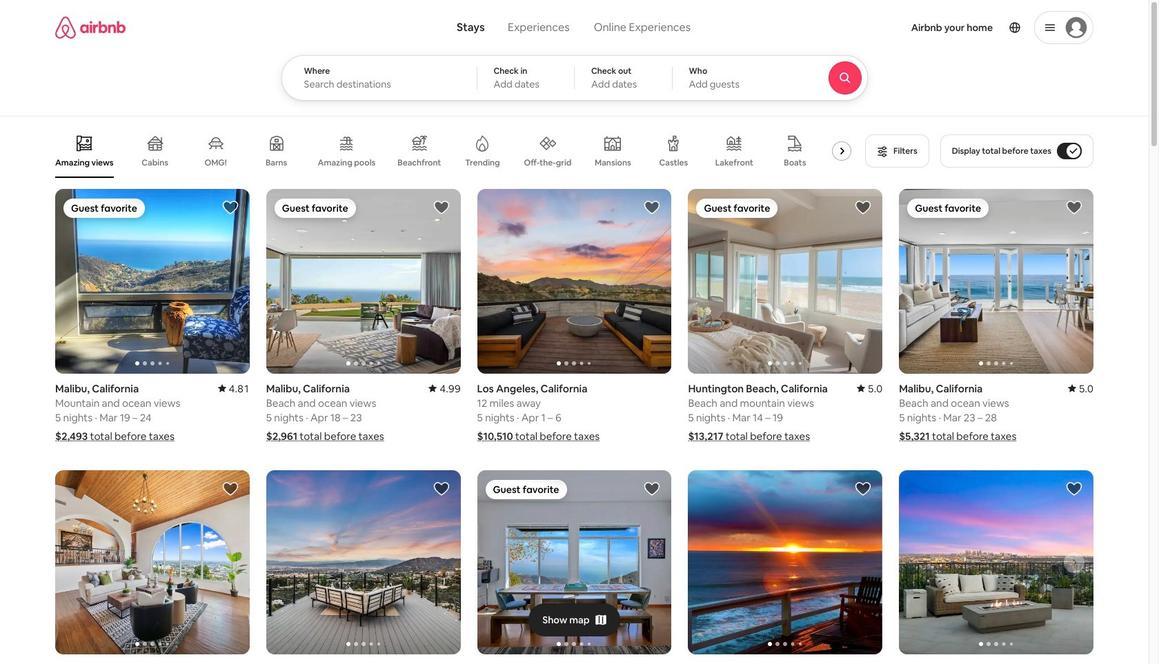 Task type: locate. For each thing, give the bounding box(es) containing it.
0 horizontal spatial add to wishlist: los angeles, california image
[[644, 199, 661, 216]]

2 horizontal spatial add to wishlist: malibu, california image
[[644, 481, 661, 497]]

1 vertical spatial add to wishlist: malibu, california image
[[855, 481, 872, 497]]

add to wishlist: malibu, california image
[[1066, 199, 1083, 216], [855, 481, 872, 497]]

None search field
[[281, 0, 905, 101]]

add to wishlist: los angeles, california image
[[644, 199, 661, 216], [1066, 481, 1083, 497]]

1 horizontal spatial add to wishlist: malibu, california image
[[1066, 199, 1083, 216]]

1 horizontal spatial add to wishlist: los angeles, california image
[[433, 481, 450, 497]]

add to wishlist: malibu, california image
[[222, 199, 239, 216], [433, 199, 450, 216], [644, 481, 661, 497]]

0 vertical spatial add to wishlist: malibu, california image
[[1066, 199, 1083, 216]]

0 horizontal spatial add to wishlist: malibu, california image
[[855, 481, 872, 497]]

0 vertical spatial add to wishlist: los angeles, california image
[[644, 199, 661, 216]]

1 horizontal spatial add to wishlist: los angeles, california image
[[1066, 481, 1083, 497]]

0 horizontal spatial add to wishlist: los angeles, california image
[[222, 481, 239, 497]]

group
[[55, 124, 882, 178], [55, 189, 250, 374], [266, 189, 461, 374], [477, 189, 672, 374], [688, 189, 883, 374], [899, 189, 1094, 374], [55, 470, 250, 655], [266, 470, 461, 655], [477, 470, 672, 655], [688, 470, 883, 655], [899, 470, 1159, 655]]

2 add to wishlist: los angeles, california image from the left
[[433, 481, 450, 497]]

1 add to wishlist: los angeles, california image from the left
[[222, 481, 239, 497]]

add to wishlist: los angeles, california image
[[222, 481, 239, 497], [433, 481, 450, 497]]

profile element
[[712, 0, 1094, 55]]



Task type: describe. For each thing, give the bounding box(es) containing it.
add to wishlist: huntington beach, california image
[[855, 199, 872, 216]]

Search destinations search field
[[304, 78, 454, 90]]

0 horizontal spatial add to wishlist: malibu, california image
[[222, 199, 239, 216]]

what can we help you find? tab list
[[446, 12, 581, 43]]

1 horizontal spatial add to wishlist: malibu, california image
[[433, 199, 450, 216]]

1 vertical spatial add to wishlist: los angeles, california image
[[1066, 481, 1083, 497]]



Task type: vqa. For each thing, say whether or not it's contained in the screenshot.
group
yes



